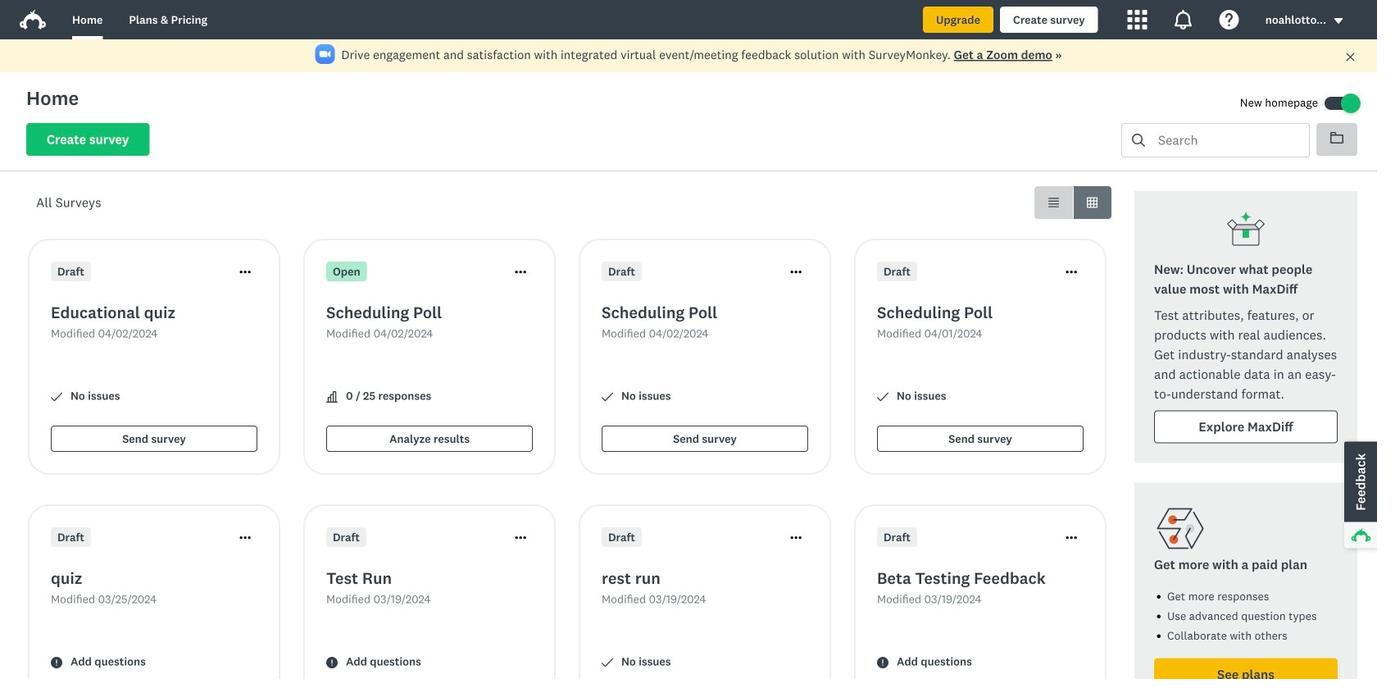 Task type: describe. For each thing, give the bounding box(es) containing it.
notification center icon image
[[1174, 10, 1194, 30]]

response based pricing icon image
[[1155, 502, 1207, 555]]

no issues image
[[602, 391, 613, 403]]

0 horizontal spatial no issues image
[[51, 391, 62, 403]]

search image
[[1133, 134, 1146, 147]]

x image
[[1346, 52, 1356, 62]]

folders image
[[1331, 131, 1344, 144]]



Task type: vqa. For each thing, say whether or not it's contained in the screenshot.
1st user icon from right
no



Task type: locate. For each thing, give the bounding box(es) containing it.
2 warning image from the left
[[878, 657, 889, 668]]

Search text field
[[1146, 124, 1310, 157]]

1 warning image from the left
[[51, 657, 62, 668]]

1 horizontal spatial no issues image
[[602, 657, 613, 668]]

folders image
[[1331, 132, 1344, 144]]

dropdown arrow icon image
[[1334, 15, 1345, 27], [1335, 18, 1344, 24]]

search image
[[1133, 134, 1146, 147]]

0 horizontal spatial warning image
[[51, 657, 62, 668]]

no issues image
[[51, 391, 62, 403], [878, 391, 889, 403], [602, 657, 613, 668]]

2 horizontal spatial no issues image
[[878, 391, 889, 403]]

1 horizontal spatial warning image
[[878, 657, 889, 668]]

help icon image
[[1220, 10, 1240, 30]]

2 brand logo image from the top
[[20, 10, 46, 30]]

response count image
[[326, 391, 338, 403], [326, 391, 338, 403]]

warning image
[[326, 657, 338, 668]]

1 brand logo image from the top
[[20, 7, 46, 33]]

max diff icon image
[[1227, 211, 1266, 250]]

brand logo image
[[20, 7, 46, 33], [20, 10, 46, 30]]

products icon image
[[1128, 10, 1148, 30], [1128, 10, 1148, 30]]

group
[[1035, 186, 1112, 219]]

warning image
[[51, 657, 62, 668], [878, 657, 889, 668]]



